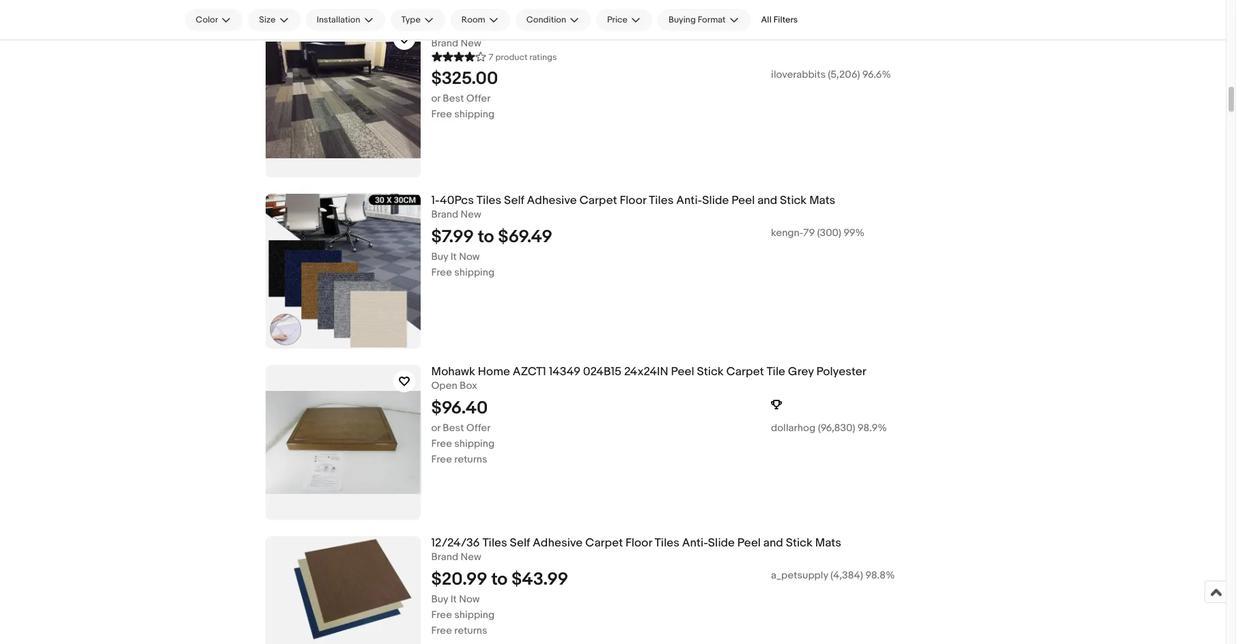 Task type: vqa. For each thing, say whether or not it's contained in the screenshot.
Planks
yes



Task type: locate. For each thing, give the bounding box(es) containing it.
1 vertical spatial adhesive
[[533, 537, 583, 551]]

3 shipping from the top
[[455, 438, 495, 451]]

shipping
[[455, 108, 495, 121], [455, 266, 495, 279], [455, 438, 495, 451], [455, 609, 495, 622]]

1 returns from the top
[[455, 454, 488, 467]]

1 vertical spatial slide
[[708, 537, 735, 551]]

mats
[[810, 194, 836, 208], [816, 537, 842, 551]]

12/24/36 tiles self adhesive carpet floor tiles anti-slide peel and stick mats link
[[431, 537, 1111, 551]]

adhesive
[[527, 194, 577, 208], [533, 537, 583, 551]]

offer
[[467, 92, 491, 105], [467, 422, 491, 435]]

self up $69.49
[[504, 194, 524, 208]]

returns down $96.40
[[455, 454, 488, 467]]

stick up "a_petsupply"
[[786, 537, 813, 551]]

0 vertical spatial now
[[459, 251, 480, 264]]

shipping down $7.99
[[455, 266, 495, 279]]

shipping down $325.00
[[455, 108, 495, 121]]

best for $96.40
[[443, 422, 464, 435]]

new
[[431, 23, 455, 36], [461, 37, 481, 50], [461, 208, 481, 221], [461, 551, 481, 564]]

stick inside the 12/24/36 tiles self adhesive carpet floor tiles anti-slide peel and stick mats brand new
[[786, 537, 813, 551]]

product
[[496, 52, 528, 63]]

it inside $7.99 to $69.49 buy it now free shipping
[[451, 251, 457, 264]]

270
[[758, 23, 778, 36]]

0 vertical spatial tile
[[562, 23, 581, 36]]

1 horizontal spatial tile
[[767, 366, 786, 379]]

and up "a_petsupply"
[[764, 537, 784, 551]]

or
[[431, 92, 441, 105], [431, 422, 441, 435]]

2 offer from the top
[[467, 422, 491, 435]]

best
[[443, 92, 464, 105], [443, 422, 464, 435]]

returns down '$20.99'
[[455, 625, 488, 638]]

1 free from the top
[[431, 108, 452, 121]]

1 vertical spatial offer
[[467, 422, 491, 435]]

1 vertical spatial or
[[431, 422, 441, 435]]

floor
[[620, 194, 646, 208], [626, 537, 652, 551]]

to right '$20.99'
[[492, 570, 508, 591]]

black
[[694, 23, 723, 36]]

3 free from the top
[[431, 438, 452, 451]]

kengn-
[[771, 227, 804, 240]]

adhesive up $43.99
[[533, 537, 583, 551]]

now inside $20.99 to $43.99 buy it now free shipping free returns
[[459, 594, 480, 607]]

and up the kengn-
[[758, 194, 778, 208]]

0 vertical spatial slide
[[703, 194, 729, 208]]

2 or from the top
[[431, 422, 441, 435]]

returns inside $96.40 or best offer free shipping free returns
[[455, 454, 488, 467]]

kengn-79 (300) 99%
[[771, 227, 865, 240]]

buy for $20.99
[[431, 594, 448, 607]]

now for $20.99
[[459, 594, 480, 607]]

0 vertical spatial stick
[[780, 194, 807, 208]]

2 now from the top
[[459, 594, 480, 607]]

1 or from the top
[[431, 92, 441, 105]]

new down "shaw"
[[461, 37, 481, 50]]

4 free from the top
[[431, 454, 452, 467]]

1 now from the top
[[459, 251, 480, 264]]

0 vertical spatial and
[[758, 194, 778, 208]]

now down $7.99
[[459, 251, 480, 264]]

2 best from the top
[[443, 422, 464, 435]]

mats up kengn-79 (300) 99% at the top right
[[810, 194, 836, 208]]

it
[[451, 251, 457, 264], [451, 594, 457, 607]]

1 shipping from the top
[[455, 108, 495, 121]]

1 vertical spatial anti-
[[682, 537, 708, 551]]

buying format
[[669, 14, 726, 25]]

all filters
[[762, 14, 798, 25]]

12/24/36 tiles self adhesive carpet floor tiles anti-slide peel and stick mats brand new
[[431, 537, 842, 564]]

offer down $325.00
[[467, 92, 491, 105]]

mohawk
[[431, 366, 476, 379]]

0 vertical spatial mats
[[810, 194, 836, 208]]

it down $7.99
[[451, 251, 457, 264]]

to inside $20.99 to $43.99 buy it now free shipping free returns
[[492, 570, 508, 591]]

2 buy from the top
[[431, 594, 448, 607]]

1 vertical spatial mats
[[816, 537, 842, 551]]

0 vertical spatial self
[[504, 194, 524, 208]]

1 vertical spatial returns
[[455, 625, 488, 638]]

0 vertical spatial or
[[431, 92, 441, 105]]

or inside $325.00 or best offer free shipping
[[431, 92, 441, 105]]

1 vertical spatial self
[[510, 537, 530, 551]]

offer down $96.40
[[467, 422, 491, 435]]

it inside $20.99 to $43.99 buy it now free shipping free returns
[[451, 594, 457, 607]]

0 vertical spatial buy
[[431, 251, 448, 264]]

7 product ratings link
[[431, 50, 557, 63]]

free inside $325.00 or best offer free shipping
[[431, 108, 452, 121]]

box
[[460, 380, 478, 393]]

mohawk home azct1 14349 024b15 24x24in peel stick carpet tile grey polyester open box
[[431, 366, 867, 393]]

1 vertical spatial stick
[[697, 366, 724, 379]]

adhesive up $69.49
[[527, 194, 577, 208]]

or down $96.40
[[431, 422, 441, 435]]

1 vertical spatial floor
[[626, 537, 652, 551]]

shipping down $96.40
[[455, 438, 495, 451]]

1 vertical spatial peel
[[671, 366, 695, 379]]

now
[[459, 251, 480, 264], [459, 594, 480, 607]]

buy down $7.99
[[431, 251, 448, 264]]

best inside $96.40 or best offer free shipping free returns
[[443, 422, 464, 435]]

1 buy from the top
[[431, 251, 448, 264]]

free
[[431, 108, 452, 121], [431, 266, 452, 279], [431, 438, 452, 451], [431, 454, 452, 467], [431, 609, 452, 622], [431, 625, 452, 638]]

0 vertical spatial to
[[478, 227, 494, 248]]

brand down 12/24/36
[[431, 551, 459, 564]]

mats up a_petsupply (4,384) 98.8%
[[816, 537, 842, 551]]

1 it from the top
[[451, 251, 457, 264]]

stick right the 24x24in
[[697, 366, 724, 379]]

peel inside 1-40pcs tiles self adhesive carpet floor tiles anti-slide peel and stick mats brand new
[[732, 194, 755, 208]]

1-40pcs tiles self adhesive carpet floor tiles anti-slide peel and stick mats image
[[265, 194, 421, 349]]

adhesive inside 1-40pcs tiles self adhesive carpet floor tiles anti-slide peel and stick mats brand new
[[527, 194, 577, 208]]

offer for $96.40
[[467, 422, 491, 435]]

or inside $96.40 or best offer free shipping free returns
[[431, 422, 441, 435]]

new down 40pcs
[[461, 208, 481, 221]]

0 vertical spatial best
[[443, 92, 464, 105]]

brand down 1-
[[431, 208, 459, 221]]

1 vertical spatial best
[[443, 422, 464, 435]]

1 vertical spatial to
[[492, 570, 508, 591]]

format
[[698, 14, 726, 25]]

5 free from the top
[[431, 609, 452, 622]]

more
[[822, 23, 850, 36]]

offer inside $325.00 or best offer free shipping
[[467, 92, 491, 105]]

shaw
[[458, 23, 486, 36]]

shipping down '$20.99'
[[455, 609, 495, 622]]

shipping inside $7.99 to $69.49 buy it now free shipping
[[455, 266, 495, 279]]

anti- inside the 12/24/36 tiles self adhesive carpet floor tiles anti-slide peel and stick mats brand new
[[682, 537, 708, 551]]

tile left grey
[[767, 366, 786, 379]]

2 vertical spatial peel
[[738, 537, 761, 551]]

to inside $7.99 to $69.49 buy it now free shipping
[[478, 227, 494, 248]]

0 vertical spatial offer
[[467, 92, 491, 105]]

to right $7.99
[[478, 227, 494, 248]]

room
[[462, 14, 486, 25]]

and
[[758, 194, 778, 208], [764, 537, 784, 551]]

self up $43.99
[[510, 537, 530, 551]]

self
[[504, 194, 524, 208], [510, 537, 530, 551]]

planks
[[584, 23, 618, 36]]

dollarhog
[[771, 422, 816, 435]]

buy inside $20.99 to $43.99 buy it now free shipping free returns
[[431, 594, 448, 607]]

brand
[[488, 23, 519, 36], [431, 37, 459, 50], [431, 208, 459, 221], [431, 551, 459, 564]]

sq
[[780, 23, 794, 36]]

offer inside $96.40 or best offer free shipping free returns
[[467, 422, 491, 435]]

4 shipping from the top
[[455, 609, 495, 622]]

buy inside $7.99 to $69.49 buy it now free shipping
[[431, 251, 448, 264]]

new down 12/24/36
[[461, 551, 481, 564]]

$20.99 to $43.99 buy it now free shipping free returns
[[431, 570, 569, 638]]

installation
[[317, 14, 360, 25]]

1 vertical spatial now
[[459, 594, 480, 607]]

it down '$20.99'
[[451, 594, 457, 607]]

mohawk home azct1 14349 024b15 24x24in peel stick carpet tile grey polyester link
[[431, 366, 1111, 380]]

1 vertical spatial and
[[764, 537, 784, 551]]

returns inside $20.99 to $43.99 buy it now free shipping free returns
[[455, 625, 488, 638]]

size
[[259, 14, 276, 25]]

1 best from the top
[[443, 92, 464, 105]]

96.6%
[[863, 68, 891, 81]]

condition button
[[516, 9, 591, 31]]

to
[[478, 227, 494, 248], [492, 570, 508, 591]]

and inside the 12/24/36 tiles self adhesive carpet floor tiles anti-slide peel and stick mats brand new
[[764, 537, 784, 551]]

0 vertical spatial peel
[[732, 194, 755, 208]]

ft
[[796, 23, 804, 36]]

now down '$20.99'
[[459, 594, 480, 607]]

carpet
[[522, 23, 560, 36], [580, 194, 617, 208], [727, 366, 764, 379], [586, 537, 623, 551]]

2 vertical spatial stick
[[786, 537, 813, 551]]

$325.00
[[431, 68, 498, 89]]

0 vertical spatial returns
[[455, 454, 488, 467]]

buy down '$20.99'
[[431, 594, 448, 607]]

$43.99
[[512, 570, 569, 591]]

and inside 1-40pcs tiles self adhesive carpet floor tiles anti-slide peel and stick mats brand new
[[758, 194, 778, 208]]

now for $7.99
[[459, 251, 480, 264]]

best inside $325.00 or best offer free shipping
[[443, 92, 464, 105]]

room button
[[451, 9, 510, 31]]

tile left planks
[[562, 23, 581, 36]]

1 offer from the top
[[467, 92, 491, 105]]

now inside $7.99 to $69.49 buy it now free shipping
[[459, 251, 480, 264]]

0 vertical spatial it
[[451, 251, 457, 264]]

best down $325.00
[[443, 92, 464, 105]]

or down $325.00
[[431, 92, 441, 105]]

dollarhog (96,830) 98.9%
[[771, 422, 887, 435]]

buy
[[431, 251, 448, 264], [431, 594, 448, 607]]

tile
[[562, 23, 581, 36], [767, 366, 786, 379]]

color button
[[185, 9, 243, 31]]

0 vertical spatial floor
[[620, 194, 646, 208]]

2 returns from the top
[[455, 625, 488, 638]]

home
[[478, 366, 510, 379]]

tiles
[[477, 194, 502, 208], [649, 194, 674, 208], [483, 537, 508, 551], [655, 537, 680, 551]]

$20.99
[[431, 570, 488, 591]]

free inside $7.99 to $69.49 buy it now free shipping
[[431, 266, 452, 279]]

0 vertical spatial anti-
[[677, 194, 703, 208]]

0 vertical spatial adhesive
[[527, 194, 577, 208]]

1 vertical spatial buy
[[431, 594, 448, 607]]

carpet inside mohawk home azct1 14349 024b15 24x24in peel stick carpet tile grey polyester open box
[[727, 366, 764, 379]]

all
[[762, 14, 772, 25]]

12/24/36 tiles self adhesive carpet floor tiles anti-slide peel and stick mats image
[[265, 537, 421, 645]]

(300)
[[818, 227, 842, 240]]

(4,384)
[[831, 570, 864, 583]]

40pcs
[[440, 194, 474, 208]]

0 horizontal spatial tile
[[562, 23, 581, 36]]

2 it from the top
[[451, 594, 457, 607]]

1 vertical spatial tile
[[767, 366, 786, 379]]

stick
[[780, 194, 807, 208], [697, 366, 724, 379], [786, 537, 813, 551]]

stick up the kengn-
[[780, 194, 807, 208]]

anti-
[[677, 194, 703, 208], [682, 537, 708, 551]]

modular
[[620, 23, 664, 36]]

2 free from the top
[[431, 266, 452, 279]]

2 shipping from the top
[[455, 266, 495, 279]]

1 vertical spatial it
[[451, 594, 457, 607]]

best down $96.40
[[443, 422, 464, 435]]



Task type: describe. For each thing, give the bounding box(es) containing it.
price
[[607, 14, 628, 25]]

brand down "shaw"
[[431, 37, 459, 50]]

to for $7.99
[[478, 227, 494, 248]]

stick inside 1-40pcs tiles self adhesive carpet floor tiles anti-slide peel and stick mats brand new
[[780, 194, 807, 208]]

new inside 1-40pcs tiles self adhesive carpet floor tiles anti-slide peel and stick mats brand new
[[461, 208, 481, 221]]

1-40pcs tiles self adhesive carpet floor tiles anti-slide peel and stick mats brand new
[[431, 194, 836, 221]]

carpet inside 1-40pcs tiles self adhesive carpet floor tiles anti-slide peel and stick mats brand new
[[580, 194, 617, 208]]

floor inside 1-40pcs tiles self adhesive carpet floor tiles anti-slide peel and stick mats brand new
[[620, 194, 646, 208]]

condition
[[527, 14, 566, 25]]

buy for $7.99
[[431, 251, 448, 264]]

new inside the 12/24/36 tiles self adhesive carpet floor tiles anti-slide peel and stick mats brand new
[[461, 551, 481, 564]]

new shaw brand carpet tile planks modular gray black silver 270 sq ft or more link
[[431, 23, 1111, 37]]

carpet inside the 12/24/36 tiles self adhesive carpet floor tiles anti-slide peel and stick mats brand new
[[586, 537, 623, 551]]

tile inside mohawk home azct1 14349 024b15 24x24in peel stick carpet tile grey polyester open box
[[767, 366, 786, 379]]

to for $20.99
[[492, 570, 508, 591]]

self inside 1-40pcs tiles self adhesive carpet floor tiles anti-slide peel and stick mats brand new
[[504, 194, 524, 208]]

mats inside 1-40pcs tiles self adhesive carpet floor tiles anti-slide peel and stick mats brand new
[[810, 194, 836, 208]]

iloverabbits (5,206) 96.6%
[[771, 68, 891, 81]]

mohawk home azct1 14349 024b15 24x24in peel stick carpet tile grey polyester image
[[265, 366, 421, 521]]

brand up 7 product ratings link
[[488, 23, 519, 36]]

type
[[401, 14, 421, 25]]

buying format button
[[658, 9, 751, 31]]

$69.49
[[498, 227, 553, 248]]

24x24in
[[624, 366, 669, 379]]

anti- inside 1-40pcs tiles self adhesive carpet floor tiles anti-slide peel and stick mats brand new
[[677, 194, 703, 208]]

shipping inside $96.40 or best offer free shipping free returns
[[455, 438, 495, 451]]

floor inside the 12/24/36 tiles self adhesive carpet floor tiles anti-slide peel and stick mats brand new
[[626, 537, 652, 551]]

shipping inside $20.99 to $43.99 buy it now free shipping free returns
[[455, 609, 495, 622]]

iloverabbits
[[771, 68, 826, 81]]

size button
[[248, 9, 300, 31]]

(5,206)
[[828, 68, 860, 81]]

brand inside 1-40pcs tiles self adhesive carpet floor tiles anti-slide peel and stick mats brand new
[[431, 208, 459, 221]]

7 product ratings
[[489, 52, 557, 63]]

best for $325.00
[[443, 92, 464, 105]]

price button
[[596, 9, 653, 31]]

open
[[431, 380, 458, 393]]

$96.40 or best offer free shipping free returns
[[431, 398, 495, 467]]

7
[[489, 52, 494, 63]]

or
[[807, 23, 820, 36]]

color
[[196, 14, 218, 25]]

98.9%
[[858, 422, 887, 435]]

shipping inside $325.00 or best offer free shipping
[[455, 108, 495, 121]]

mats inside the 12/24/36 tiles self adhesive carpet floor tiles anti-slide peel and stick mats brand new
[[816, 537, 842, 551]]

024b15
[[583, 366, 622, 379]]

1-
[[431, 194, 440, 208]]

adhesive inside the 12/24/36 tiles self adhesive carpet floor tiles anti-slide peel and stick mats brand new
[[533, 537, 583, 551]]

silver
[[726, 23, 755, 36]]

brand inside the 12/24/36 tiles self adhesive carpet floor tiles anti-slide peel and stick mats brand new
[[431, 551, 459, 564]]

buying
[[669, 14, 696, 25]]

$325.00 or best offer free shipping
[[431, 68, 498, 121]]

$7.99 to $69.49 buy it now free shipping
[[431, 227, 553, 279]]

type button
[[390, 9, 445, 31]]

all filters button
[[756, 9, 804, 31]]

98.8%
[[866, 570, 895, 583]]

peel inside the 12/24/36 tiles self adhesive carpet floor tiles anti-slide peel and stick mats brand new
[[738, 537, 761, 551]]

14349
[[549, 366, 581, 379]]

grey
[[788, 366, 814, 379]]

stick inside mohawk home azct1 14349 024b15 24x24in peel stick carpet tile grey polyester open box
[[697, 366, 724, 379]]

self inside the 12/24/36 tiles self adhesive carpet floor tiles anti-slide peel and stick mats brand new
[[510, 537, 530, 551]]

99%
[[844, 227, 865, 240]]

polyester
[[817, 366, 867, 379]]

6 free from the top
[[431, 625, 452, 638]]

it for $20.99
[[451, 594, 457, 607]]

or for $96.40
[[431, 422, 441, 435]]

slide inside the 12/24/36 tiles self adhesive carpet floor tiles anti-slide peel and stick mats brand new
[[708, 537, 735, 551]]

a_petsupply (4,384) 98.8%
[[771, 570, 895, 583]]

or for $325.00
[[431, 92, 441, 105]]

peel inside mohawk home azct1 14349 024b15 24x24in peel stick carpet tile grey polyester open box
[[671, 366, 695, 379]]

new shaw brand carpet tile planks modular gray black silver 270 sq ft or more image
[[265, 23, 421, 178]]

tile inside the new shaw brand carpet tile planks modular gray black silver 270 sq ft or more brand new
[[562, 23, 581, 36]]

1-40pcs tiles self adhesive carpet floor tiles anti-slide peel and stick mats link
[[431, 194, 1111, 208]]

79
[[804, 227, 815, 240]]

filters
[[774, 14, 798, 25]]

offer for $325.00
[[467, 92, 491, 105]]

it for $7.99
[[451, 251, 457, 264]]

$7.99
[[431, 227, 474, 248]]

azct1
[[513, 366, 547, 379]]

gray
[[667, 23, 692, 36]]

installation button
[[306, 9, 385, 31]]

new shaw brand carpet tile planks modular gray black silver 270 sq ft or more brand new
[[431, 23, 850, 50]]

(96,830)
[[818, 422, 856, 435]]

slide inside 1-40pcs tiles self adhesive carpet floor tiles anti-slide peel and stick mats brand new
[[703, 194, 729, 208]]

top rated plus image
[[771, 400, 782, 411]]

ratings
[[530, 52, 557, 63]]

new left "shaw"
[[431, 23, 455, 36]]

12/24/36
[[431, 537, 480, 551]]

$96.40
[[431, 398, 488, 419]]

a_petsupply
[[771, 570, 829, 583]]

4.5 out of 5 stars. image
[[431, 50, 486, 63]]

carpet inside the new shaw brand carpet tile planks modular gray black silver 270 sq ft or more brand new
[[522, 23, 560, 36]]



